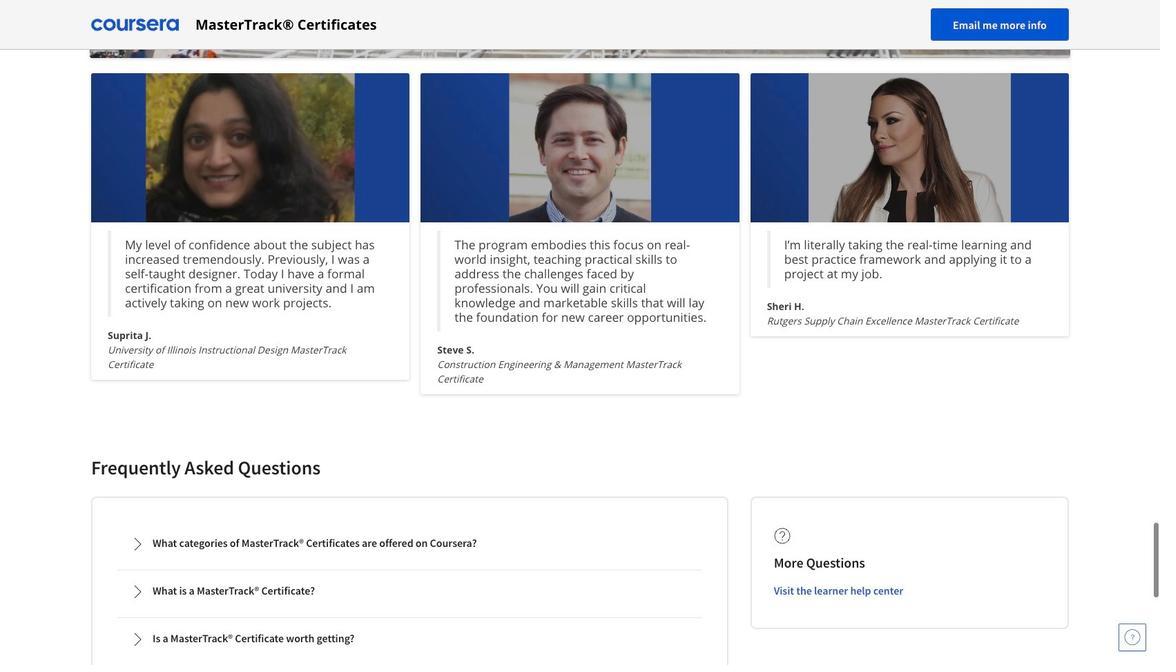 Task type: vqa. For each thing, say whether or not it's contained in the screenshot.
2024
no



Task type: describe. For each thing, give the bounding box(es) containing it.
frequently asked questions element
[[91, 455, 1070, 665]]

help center image
[[1125, 629, 1142, 646]]

collapsed list
[[115, 520, 705, 665]]

coursera image
[[91, 13, 179, 36]]



